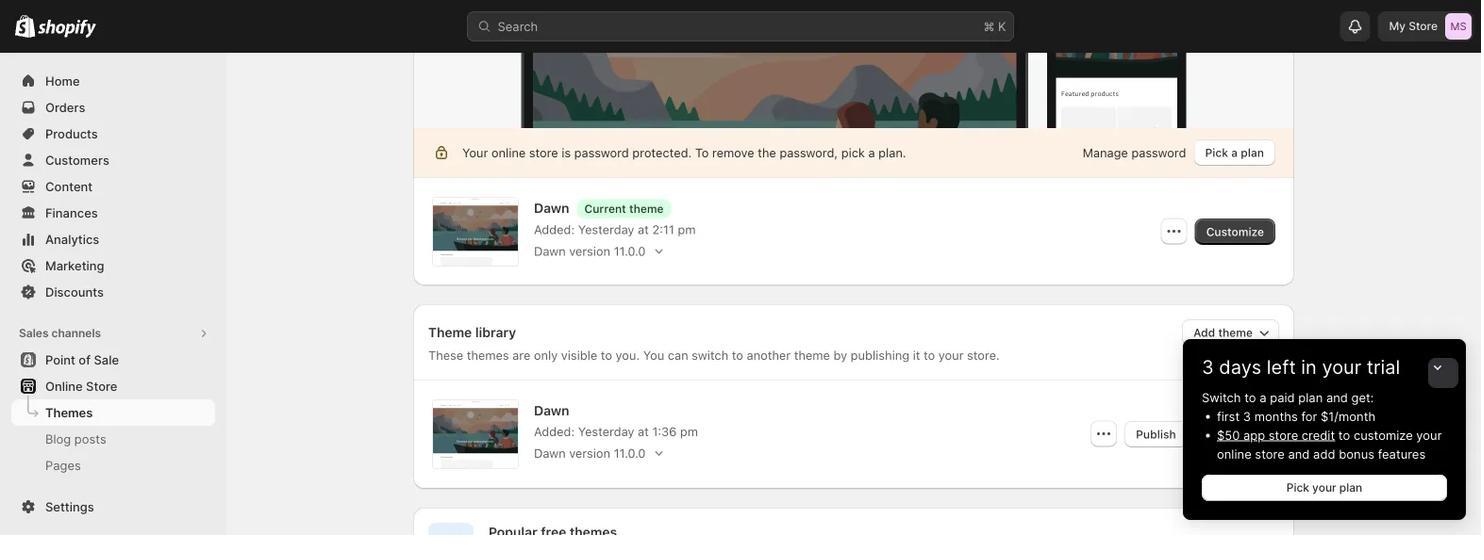 Task type: vqa. For each thing, say whether or not it's contained in the screenshot.
Set for Set your shipping rates
no



Task type: locate. For each thing, give the bounding box(es) containing it.
for
[[1301, 409, 1318, 424]]

and
[[1327, 391, 1348, 405], [1288, 447, 1310, 462]]

⌘
[[984, 19, 995, 33]]

pick
[[1287, 482, 1310, 495]]

first 3 months for $1/month
[[1217, 409, 1376, 424]]

your
[[1322, 356, 1362, 379], [1417, 428, 1442, 443], [1313, 482, 1337, 495]]

to
[[1245, 391, 1256, 405], [1339, 428, 1350, 443]]

finances
[[45, 206, 98, 220]]

and inside the to customize your online store and add bonus features
[[1288, 447, 1310, 462]]

add
[[1313, 447, 1336, 462]]

store
[[1269, 428, 1298, 443], [1255, 447, 1285, 462]]

themes
[[45, 406, 93, 420]]

bonus
[[1339, 447, 1375, 462]]

customize
[[1354, 428, 1413, 443]]

pick your plan link
[[1202, 476, 1447, 502]]

your right pick in the bottom right of the page
[[1313, 482, 1337, 495]]

store down $50 app store credit link
[[1255, 447, 1285, 462]]

0 vertical spatial your
[[1322, 356, 1362, 379]]

0 horizontal spatial plan
[[1299, 391, 1323, 405]]

$50
[[1217, 428, 1240, 443]]

0 horizontal spatial to
[[1245, 391, 1256, 405]]

store down months
[[1269, 428, 1298, 443]]

a
[[1260, 391, 1267, 405]]

content link
[[11, 174, 215, 200]]

your right in
[[1322, 356, 1362, 379]]

3 days left in your trial element
[[1183, 389, 1466, 521]]

orders
[[45, 100, 85, 115]]

shopify image
[[15, 15, 35, 38], [38, 19, 96, 38]]

0 vertical spatial store
[[1409, 19, 1438, 33]]

to down $1/month
[[1339, 428, 1350, 443]]

settings
[[45, 500, 94, 515]]

blog posts link
[[11, 426, 215, 453]]

my store image
[[1445, 13, 1472, 40]]

and up $1/month
[[1327, 391, 1348, 405]]

1 vertical spatial your
[[1417, 428, 1442, 443]]

1 vertical spatial to
[[1339, 428, 1350, 443]]

sales
[[19, 327, 49, 341]]

1 vertical spatial plan
[[1340, 482, 1363, 495]]

pages link
[[11, 453, 215, 479]]

in
[[1301, 356, 1317, 379]]

0 horizontal spatial store
[[86, 379, 117, 394]]

3 left days
[[1202, 356, 1214, 379]]

online
[[45, 379, 83, 394]]

1 vertical spatial 3
[[1243, 409, 1251, 424]]

0 horizontal spatial 3
[[1202, 356, 1214, 379]]

1 vertical spatial store
[[1255, 447, 1285, 462]]

sale
[[94, 353, 119, 368]]

your up features
[[1417, 428, 1442, 443]]

0 horizontal spatial and
[[1288, 447, 1310, 462]]

1 vertical spatial store
[[86, 379, 117, 394]]

customers
[[45, 153, 109, 167]]

days
[[1219, 356, 1262, 379]]

credit
[[1302, 428, 1335, 443]]

2 vertical spatial your
[[1313, 482, 1337, 495]]

blog
[[45, 432, 71, 447]]

1 horizontal spatial and
[[1327, 391, 1348, 405]]

to inside the to customize your online store and add bonus features
[[1339, 428, 1350, 443]]

store down sale
[[86, 379, 117, 394]]

blog posts
[[45, 432, 106, 447]]

3
[[1202, 356, 1214, 379], [1243, 409, 1251, 424]]

online
[[1217, 447, 1252, 462]]

store for online store
[[86, 379, 117, 394]]

1 horizontal spatial 3
[[1243, 409, 1251, 424]]

and for plan
[[1327, 391, 1348, 405]]

analytics
[[45, 232, 99, 247]]

0 vertical spatial store
[[1269, 428, 1298, 443]]

0 vertical spatial and
[[1327, 391, 1348, 405]]

switch to a paid plan and get:
[[1202, 391, 1374, 405]]

1 horizontal spatial to
[[1339, 428, 1350, 443]]

discounts
[[45, 285, 104, 300]]

1 vertical spatial and
[[1288, 447, 1310, 462]]

plan down bonus
[[1340, 482, 1363, 495]]

my
[[1389, 19, 1406, 33]]

preferences
[[45, 511, 115, 526]]

store
[[1409, 19, 1438, 33], [86, 379, 117, 394]]

and left add
[[1288, 447, 1310, 462]]

marketing link
[[11, 253, 215, 279]]

pick your plan
[[1287, 482, 1363, 495]]

to left a
[[1245, 391, 1256, 405]]

store right my
[[1409, 19, 1438, 33]]

plan
[[1299, 391, 1323, 405], [1340, 482, 1363, 495]]

online store
[[45, 379, 117, 394]]

0 vertical spatial 3
[[1202, 356, 1214, 379]]

products
[[45, 126, 98, 141]]

point of sale link
[[11, 347, 215, 374]]

0 vertical spatial plan
[[1299, 391, 1323, 405]]

content
[[45, 179, 93, 194]]

$1/month
[[1321, 409, 1376, 424]]

0 vertical spatial to
[[1245, 391, 1256, 405]]

your inside dropdown button
[[1322, 356, 1362, 379]]

plan up for
[[1299, 391, 1323, 405]]

store for my store
[[1409, 19, 1438, 33]]

1 horizontal spatial store
[[1409, 19, 1438, 33]]

3 right first
[[1243, 409, 1251, 424]]

$50 app store credit link
[[1217, 428, 1335, 443]]



Task type: describe. For each thing, give the bounding box(es) containing it.
point of sale
[[45, 353, 119, 368]]

marketing
[[45, 259, 104, 273]]

online store link
[[11, 374, 215, 400]]

point
[[45, 353, 75, 368]]

months
[[1255, 409, 1298, 424]]

⌘ k
[[984, 19, 1006, 33]]

switch
[[1202, 391, 1241, 405]]

sales channels
[[19, 327, 101, 341]]

get:
[[1352, 391, 1374, 405]]

home link
[[11, 68, 215, 94]]

analytics link
[[11, 226, 215, 253]]

search
[[498, 19, 538, 33]]

finances link
[[11, 200, 215, 226]]

3 days left in your trial
[[1202, 356, 1400, 379]]

your inside the to customize your online store and add bonus features
[[1417, 428, 1442, 443]]

0 horizontal spatial shopify image
[[15, 15, 35, 38]]

3 days left in your trial button
[[1183, 340, 1466, 379]]

point of sale button
[[0, 347, 226, 374]]

of
[[79, 353, 91, 368]]

1 horizontal spatial shopify image
[[38, 19, 96, 38]]

$50 app store credit
[[1217, 428, 1335, 443]]

channels
[[51, 327, 101, 341]]

customers link
[[11, 147, 215, 174]]

trial
[[1367, 356, 1400, 379]]

pages
[[45, 459, 81, 473]]

1 horizontal spatial plan
[[1340, 482, 1363, 495]]

themes link
[[11, 400, 215, 426]]

to customize your online store and add bonus features
[[1217, 428, 1442, 462]]

features
[[1378, 447, 1426, 462]]

settings link
[[11, 494, 215, 521]]

products link
[[11, 121, 215, 147]]

paid
[[1270, 391, 1295, 405]]

app
[[1244, 428, 1265, 443]]

home
[[45, 74, 80, 88]]

left
[[1267, 356, 1296, 379]]

orders link
[[11, 94, 215, 121]]

first
[[1217, 409, 1240, 424]]

store inside the to customize your online store and add bonus features
[[1255, 447, 1285, 462]]

sales channels button
[[11, 321, 215, 347]]

3 inside dropdown button
[[1202, 356, 1214, 379]]

my store
[[1389, 19, 1438, 33]]

discounts link
[[11, 279, 215, 306]]

and for store
[[1288, 447, 1310, 462]]

posts
[[74, 432, 106, 447]]

k
[[998, 19, 1006, 33]]

preferences link
[[11, 506, 215, 532]]



